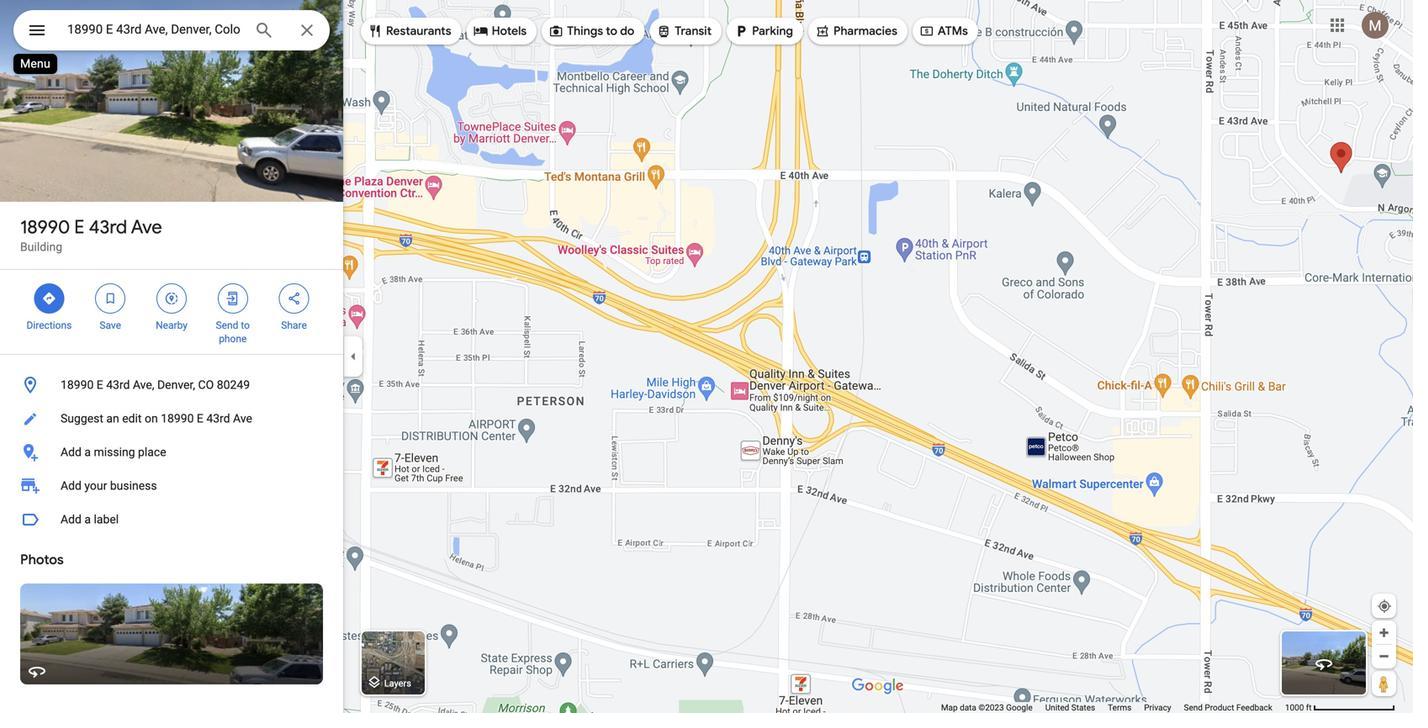 Task type: locate. For each thing, give the bounding box(es) containing it.
send up phone
[[216, 320, 239, 332]]

2 vertical spatial 18990
[[161, 412, 194, 426]]

©2023
[[979, 703, 1005, 713]]

1 add from the top
[[61, 446, 82, 460]]

18990 right on
[[161, 412, 194, 426]]

add for add a missing place
[[61, 446, 82, 460]]

ft
[[1307, 703, 1312, 713]]

edit
[[122, 412, 142, 426]]


[[815, 22, 831, 40]]

43rd down co
[[206, 412, 230, 426]]

 search field
[[13, 10, 330, 54]]


[[734, 22, 749, 40]]

terms
[[1108, 703, 1132, 713]]

 button
[[13, 10, 61, 54]]

share
[[281, 320, 307, 332]]

43rd for ave,
[[106, 378, 130, 392]]

18990 inside the 18990 e 43rd ave building
[[20, 215, 70, 239]]

a
[[84, 446, 91, 460], [84, 513, 91, 527]]

hotels
[[492, 24, 527, 39]]

1 horizontal spatial to
[[606, 24, 618, 39]]

0 horizontal spatial to
[[241, 320, 250, 332]]

send
[[216, 320, 239, 332], [1185, 703, 1203, 713]]

data
[[960, 703, 977, 713]]

map
[[942, 703, 958, 713]]


[[549, 22, 564, 40]]

1 vertical spatial to
[[241, 320, 250, 332]]

18990 up suggest
[[61, 378, 94, 392]]

2 vertical spatial add
[[61, 513, 82, 527]]

18990
[[20, 215, 70, 239], [61, 378, 94, 392], [161, 412, 194, 426]]

google account: madeline spawn  
(madeline.spawn@adept.ai) image
[[1363, 12, 1389, 39]]

1 vertical spatial 18990
[[61, 378, 94, 392]]

add down suggest
[[61, 446, 82, 460]]

18990 e 43rd ave main content
[[0, 0, 343, 714]]

things
[[567, 24, 603, 39]]

transit
[[675, 24, 712, 39]]

missing
[[94, 446, 135, 460]]

footer inside google maps element
[[942, 703, 1286, 714]]


[[920, 22, 935, 40]]

18990 inside "button"
[[161, 412, 194, 426]]

0 vertical spatial 43rd
[[89, 215, 127, 239]]

1 vertical spatial ave
[[233, 412, 252, 426]]

ave
[[131, 215, 162, 239], [233, 412, 252, 426]]

0 vertical spatial send
[[216, 320, 239, 332]]

43rd inside 18990 e 43rd ave, denver, co 80249 button
[[106, 378, 130, 392]]

to up phone
[[241, 320, 250, 332]]

e inside the 18990 e 43rd ave building
[[74, 215, 85, 239]]

send left product
[[1185, 703, 1203, 713]]

43rd
[[89, 215, 127, 239], [106, 378, 130, 392], [206, 412, 230, 426]]


[[27, 18, 47, 42]]

send for send to phone
[[216, 320, 239, 332]]

a inside add a missing place button
[[84, 446, 91, 460]]

0 vertical spatial a
[[84, 446, 91, 460]]

0 vertical spatial to
[[606, 24, 618, 39]]

e
[[74, 215, 85, 239], [97, 378, 103, 392], [197, 412, 204, 426]]

to left do
[[606, 24, 618, 39]]

a left the label
[[84, 513, 91, 527]]

0 horizontal spatial e
[[74, 215, 85, 239]]

1 vertical spatial send
[[1185, 703, 1203, 713]]

add a missing place button
[[0, 436, 343, 470]]

1 vertical spatial a
[[84, 513, 91, 527]]

0 vertical spatial e
[[74, 215, 85, 239]]

to
[[606, 24, 618, 39], [241, 320, 250, 332]]

0 vertical spatial add
[[61, 446, 82, 460]]


[[657, 22, 672, 40]]

add a label
[[61, 513, 119, 527]]

suggest an edit on 18990 e 43rd ave
[[61, 412, 252, 426]]

1 vertical spatial e
[[97, 378, 103, 392]]

layers
[[384, 679, 411, 689]]

states
[[1072, 703, 1096, 713]]

1 horizontal spatial ave
[[233, 412, 252, 426]]

add for add your business
[[61, 479, 82, 493]]

43rd inside the 18990 e 43rd ave building
[[89, 215, 127, 239]]

e inside button
[[97, 378, 103, 392]]

43rd up 
[[89, 215, 127, 239]]

2 add from the top
[[61, 479, 82, 493]]

0 vertical spatial ave
[[131, 215, 162, 239]]

3 add from the top
[[61, 513, 82, 527]]

google maps element
[[0, 0, 1414, 714]]

43rd left ave,
[[106, 378, 130, 392]]

footer containing map data ©2023 google
[[942, 703, 1286, 714]]

0 horizontal spatial send
[[216, 320, 239, 332]]

street view image
[[1315, 654, 1335, 674]]

co
[[198, 378, 214, 392]]

add left the label
[[61, 513, 82, 527]]

1 horizontal spatial e
[[97, 378, 103, 392]]

0 horizontal spatial ave
[[131, 215, 162, 239]]

0 vertical spatial 18990
[[20, 215, 70, 239]]

2 vertical spatial e
[[197, 412, 204, 426]]

ave inside the 18990 e 43rd ave building
[[131, 215, 162, 239]]

1 vertical spatial add
[[61, 479, 82, 493]]

add left your
[[61, 479, 82, 493]]

18990 inside button
[[61, 378, 94, 392]]

do
[[620, 24, 635, 39]]

a inside add a label button
[[84, 513, 91, 527]]

add a missing place
[[61, 446, 166, 460]]

place
[[138, 446, 166, 460]]

 parking
[[734, 22, 794, 40]]

add
[[61, 446, 82, 460], [61, 479, 82, 493], [61, 513, 82, 527]]

e inside "button"
[[197, 412, 204, 426]]

ave inside 'suggest an edit on 18990 e 43rd ave' "button"
[[233, 412, 252, 426]]

united
[[1046, 703, 1070, 713]]

to inside  things to do
[[606, 24, 618, 39]]

footer
[[942, 703, 1286, 714]]

send inside send to phone
[[216, 320, 239, 332]]

43rd for ave
[[89, 215, 127, 239]]

2 vertical spatial 43rd
[[206, 412, 230, 426]]

send inside "send product feedback" "button"
[[1185, 703, 1203, 713]]


[[164, 290, 179, 308]]

send to phone
[[216, 320, 250, 345]]

a for label
[[84, 513, 91, 527]]

1000
[[1286, 703, 1305, 713]]


[[225, 290, 241, 308]]

18990 up building
[[20, 215, 70, 239]]

show street view coverage image
[[1373, 672, 1397, 697]]

1 horizontal spatial send
[[1185, 703, 1203, 713]]

a left missing
[[84, 446, 91, 460]]

2 a from the top
[[84, 513, 91, 527]]

 transit
[[657, 22, 712, 40]]

None field
[[67, 19, 241, 40]]

1 a from the top
[[84, 446, 91, 460]]


[[287, 290, 302, 308]]

2 horizontal spatial e
[[197, 412, 204, 426]]

zoom out image
[[1379, 651, 1391, 663]]

1 vertical spatial 43rd
[[106, 378, 130, 392]]

an
[[106, 412, 119, 426]]



Task type: vqa. For each thing, say whether or not it's contained in the screenshot.
footer containing Map data ©2023 Google
yes



Task type: describe. For each thing, give the bounding box(es) containing it.
phone
[[219, 333, 247, 345]]

send for send product feedback
[[1185, 703, 1203, 713]]

product
[[1205, 703, 1235, 713]]

show your location image
[[1378, 599, 1393, 614]]

18990 for ave
[[20, 215, 70, 239]]

add your business link
[[0, 470, 343, 503]]

denver,
[[157, 378, 195, 392]]

business
[[110, 479, 157, 493]]

united states
[[1046, 703, 1096, 713]]

18990 e 43rd ave, denver, co 80249
[[61, 378, 250, 392]]

suggest an edit on 18990 e 43rd ave button
[[0, 402, 343, 436]]

photos
[[20, 552, 64, 569]]

add a label button
[[0, 503, 343, 537]]

43rd inside 'suggest an edit on 18990 e 43rd ave' "button"
[[206, 412, 230, 426]]

nearby
[[156, 320, 188, 332]]

 atms
[[920, 22, 969, 40]]

map data ©2023 google
[[942, 703, 1033, 713]]

ave,
[[133, 378, 154, 392]]

e for ave,
[[97, 378, 103, 392]]

add for add a label
[[61, 513, 82, 527]]

google
[[1007, 703, 1033, 713]]

a for missing
[[84, 446, 91, 460]]

to inside send to phone
[[241, 320, 250, 332]]

80249
[[217, 378, 250, 392]]


[[368, 22, 383, 40]]

 hotels
[[474, 22, 527, 40]]

pharmacies
[[834, 24, 898, 39]]

privacy
[[1145, 703, 1172, 713]]

18990 E 43rd Ave, Denver, Colorado 80249, USA field
[[13, 10, 330, 50]]

 things to do
[[549, 22, 635, 40]]

18990 e 43rd ave, denver, co 80249 button
[[0, 369, 343, 402]]


[[42, 290, 57, 308]]

 restaurants
[[368, 22, 452, 40]]

label
[[94, 513, 119, 527]]

18990 for ave,
[[61, 378, 94, 392]]

18990 e 43rd ave building
[[20, 215, 162, 254]]


[[103, 290, 118, 308]]

none field inside 18990 e 43rd ave, denver, colorado 80249, usa field
[[67, 19, 241, 40]]

send product feedback button
[[1185, 703, 1273, 714]]

suggest
[[61, 412, 103, 426]]

collapse side panel image
[[344, 348, 363, 366]]

united states button
[[1046, 703, 1096, 714]]

actions for 18990 e 43rd ave region
[[0, 270, 343, 354]]


[[474, 22, 489, 40]]

feedback
[[1237, 703, 1273, 713]]

parking
[[752, 24, 794, 39]]

restaurants
[[386, 24, 452, 39]]

directions
[[26, 320, 72, 332]]

1000 ft button
[[1286, 703, 1396, 713]]

send product feedback
[[1185, 703, 1273, 713]]

your
[[84, 479, 107, 493]]

privacy button
[[1145, 703, 1172, 714]]

zoom in image
[[1379, 627, 1391, 640]]

 pharmacies
[[815, 22, 898, 40]]

e for ave
[[74, 215, 85, 239]]

on
[[145, 412, 158, 426]]

add your business
[[61, 479, 157, 493]]

building
[[20, 240, 62, 254]]

1000 ft
[[1286, 703, 1312, 713]]

terms button
[[1108, 703, 1132, 714]]

atms
[[938, 24, 969, 39]]

save
[[100, 320, 121, 332]]



